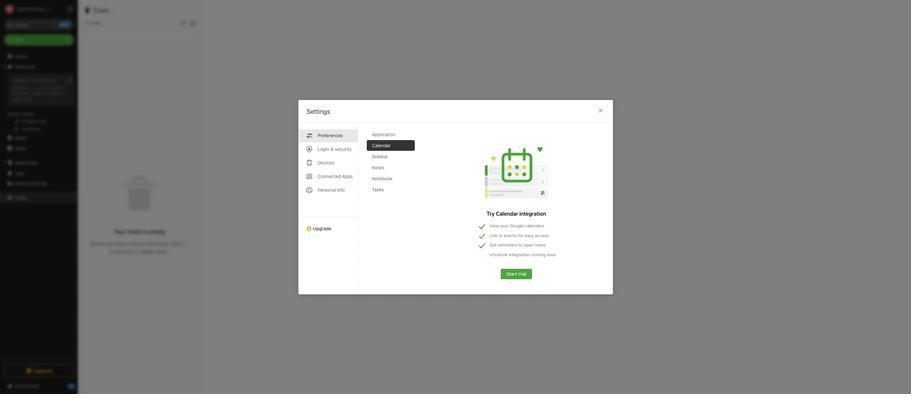 Task type: vqa. For each thing, say whether or not it's contained in the screenshot.
recent
yes



Task type: locate. For each thing, give the bounding box(es) containing it.
tags
[[15, 170, 25, 176]]

1 vertical spatial upgrade button
[[4, 365, 74, 378]]

1 horizontal spatial notes
[[128, 241, 141, 247]]

1 vertical spatial tasks
[[372, 187, 384, 192]]

info
[[337, 187, 345, 193]]

to down note,
[[57, 91, 61, 96]]

notes inside 'tab'
[[372, 165, 385, 170]]

shortcuts
[[15, 64, 35, 69]]

1 horizontal spatial or
[[134, 249, 139, 255]]

0 vertical spatial upgrade
[[313, 226, 332, 231]]

tag
[[50, 91, 56, 96]]

integration up calendars
[[520, 211, 546, 217]]

notes down sidebar
[[372, 165, 385, 170]]

or inside when you have notes in the trash, click '...' to restore or delete them.
[[134, 249, 139, 255]]

click
[[171, 241, 182, 247]]

notes right the 0 on the left top of page
[[90, 20, 102, 26]]

notebooks
[[15, 160, 37, 166]]

1 vertical spatial or
[[134, 249, 139, 255]]

or
[[44, 91, 48, 96], [134, 249, 139, 255]]

here.
[[24, 97, 34, 102]]

connected
[[318, 174, 341, 179]]

try
[[487, 211, 495, 217]]

your up the click the ...
[[21, 78, 30, 83]]

or inside "icon on a note, notebook, stack or tag to add it here."
[[44, 91, 48, 96]]

notes down access
[[535, 243, 546, 248]]

or left delete
[[134, 249, 139, 255]]

1 horizontal spatial upgrade
[[313, 226, 332, 231]]

integration
[[520, 211, 546, 217], [509, 252, 530, 257]]

1 vertical spatial upgrade
[[34, 369, 53, 374]]

click the ...
[[12, 85, 34, 90]]

None search field
[[8, 19, 70, 31]]

trash down shared
[[14, 195, 26, 201]]

apps
[[342, 174, 353, 179]]

notes inside group
[[22, 111, 34, 117]]

start trial
[[507, 271, 527, 277]]

note list element
[[78, 0, 202, 395]]

the left ...
[[23, 85, 29, 90]]

calendar inside tab
[[372, 143, 391, 148]]

0 horizontal spatial upgrade button
[[4, 365, 74, 378]]

trash link
[[0, 193, 78, 203]]

1 vertical spatial trash
[[14, 195, 26, 201]]

1 horizontal spatial tab list
[[367, 129, 420, 295]]

0 vertical spatial trash
[[93, 6, 109, 14]]

0 vertical spatial upgrade button
[[299, 217, 359, 234]]

to inside when you have notes in the trash, click '...' to restore or delete them.
[[110, 249, 115, 255]]

tasks down notebook
[[372, 187, 384, 192]]

notes right the recent
[[22, 111, 34, 117]]

calendar
[[372, 143, 391, 148], [496, 211, 518, 217]]

calendar tab
[[367, 140, 415, 151]]

upgrade button
[[299, 217, 359, 234], [4, 365, 74, 378]]

your for google
[[500, 223, 509, 229]]

1 vertical spatial integration
[[509, 252, 530, 257]]

the
[[23, 85, 29, 90], [147, 241, 155, 247]]

1 horizontal spatial upgrade button
[[299, 217, 359, 234]]

view your google calendars
[[490, 223, 545, 229]]

1 vertical spatial your
[[500, 223, 509, 229]]

0 vertical spatial calendar
[[372, 143, 391, 148]]

trash up 0 notes
[[93, 6, 109, 14]]

0 vertical spatial the
[[23, 85, 29, 90]]

for
[[518, 233, 524, 238]]

easy
[[525, 233, 534, 238]]

notebook tab
[[367, 173, 415, 184]]

1 horizontal spatial the
[[147, 241, 155, 247]]

a
[[51, 85, 53, 90]]

2 horizontal spatial notes
[[535, 243, 546, 248]]

'...'
[[183, 241, 189, 247]]

start
[[507, 271, 517, 277]]

the right the in
[[147, 241, 155, 247]]

or down on
[[44, 91, 48, 96]]

first
[[31, 78, 39, 83]]

shortcut
[[40, 78, 57, 83]]

0 horizontal spatial the
[[23, 85, 29, 90]]

0 vertical spatial notes
[[22, 111, 34, 117]]

settings image
[[66, 5, 74, 13]]

get reminders to open notes
[[490, 243, 546, 248]]

trash
[[93, 6, 109, 14], [14, 195, 26, 201]]

0 vertical spatial your
[[21, 78, 30, 83]]

1 vertical spatial calendar
[[496, 211, 518, 217]]

tags button
[[0, 168, 78, 178]]

notes
[[22, 111, 34, 117], [14, 135, 27, 141], [372, 165, 385, 170]]

link to events for easy access
[[490, 233, 549, 238]]

1 vertical spatial the
[[147, 241, 155, 247]]

0 vertical spatial tasks
[[14, 146, 26, 151]]

notes
[[90, 20, 102, 26], [128, 241, 141, 247], [535, 243, 546, 248]]

tasks up notebooks
[[14, 146, 26, 151]]

upgrade
[[313, 226, 332, 231], [34, 369, 53, 374]]

0 horizontal spatial calendar
[[372, 143, 391, 148]]

tree
[[0, 51, 78, 359]]

0 vertical spatial or
[[44, 91, 48, 96]]

group
[[0, 72, 78, 135]]

integration down get reminders to open notes
[[509, 252, 530, 257]]

group containing add your first shortcut
[[0, 72, 78, 135]]

Search text field
[[8, 19, 70, 31]]

0 horizontal spatial tasks
[[14, 146, 26, 151]]

shared
[[14, 181, 29, 186]]

coming
[[531, 252, 546, 257]]

trash
[[128, 229, 141, 236]]

0 vertical spatial integration
[[520, 211, 546, 217]]

2 vertical spatial notes
[[372, 165, 385, 170]]

application tab
[[367, 129, 415, 140]]

calendar up sidebar
[[372, 143, 391, 148]]

1 horizontal spatial tasks
[[372, 187, 384, 192]]

0 horizontal spatial tab list
[[299, 123, 359, 295]]

your right view
[[500, 223, 509, 229]]

events
[[504, 233, 517, 238]]

notes left the in
[[128, 241, 141, 247]]

0 horizontal spatial your
[[21, 78, 30, 83]]

trial
[[518, 271, 527, 277]]

tab list
[[299, 123, 359, 295], [367, 129, 420, 295]]

0 notes
[[86, 20, 102, 26]]

icon on a note, notebook, stack or tag to add it here.
[[12, 85, 65, 102]]

personal
[[318, 187, 336, 193]]

tasks inside tab
[[372, 187, 384, 192]]

to down you
[[110, 249, 115, 255]]

delete
[[140, 249, 155, 255]]

connected apps
[[318, 174, 353, 179]]

trash,
[[156, 241, 170, 247]]

0 horizontal spatial upgrade
[[34, 369, 53, 374]]

...
[[30, 85, 34, 90]]

1 horizontal spatial trash
[[93, 6, 109, 14]]

0 horizontal spatial or
[[44, 91, 48, 96]]

recent notes
[[7, 111, 34, 117]]

to
[[57, 91, 61, 96], [499, 233, 503, 238], [519, 243, 523, 248], [110, 249, 115, 255]]

1 horizontal spatial your
[[500, 223, 509, 229]]

the inside group
[[23, 85, 29, 90]]

calendar up view your google calendars
[[496, 211, 518, 217]]

notes up 'tasks' button at the left top of the page
[[14, 135, 27, 141]]

shared with me link
[[0, 178, 78, 189]]



Task type: describe. For each thing, give the bounding box(es) containing it.
tab list containing application
[[367, 129, 420, 295]]

preferences
[[318, 133, 343, 138]]

new
[[14, 37, 24, 43]]

to left open on the bottom right of the page
[[519, 243, 523, 248]]

0
[[86, 20, 89, 26]]

have
[[115, 241, 126, 247]]

login
[[318, 146, 329, 152]]

try calendar integration
[[487, 211, 546, 217]]

your for first
[[21, 78, 30, 83]]

tab list containing preferences
[[299, 123, 359, 295]]

tasks button
[[0, 143, 78, 154]]

notebook,
[[12, 91, 31, 96]]

note,
[[55, 85, 65, 90]]

&
[[331, 146, 334, 152]]

home link
[[0, 51, 78, 61]]

expand notebooks image
[[2, 160, 7, 165]]

add
[[12, 97, 19, 102]]

on
[[45, 85, 50, 90]]

tasks inside button
[[14, 146, 26, 151]]

your
[[114, 229, 126, 236]]

home
[[14, 53, 27, 59]]

security
[[335, 146, 352, 152]]

view
[[490, 223, 499, 229]]

add
[[12, 78, 20, 83]]

access
[[535, 233, 549, 238]]

reminders
[[498, 243, 518, 248]]

application
[[372, 132, 396, 137]]

them.
[[156, 249, 170, 255]]

start trial button
[[501, 269, 532, 280]]

devices
[[318, 160, 335, 166]]

calendars
[[526, 223, 545, 229]]

tasks tab
[[367, 184, 415, 195]]

link
[[490, 233, 498, 238]]

notes tab
[[367, 162, 415, 173]]

is
[[143, 229, 147, 236]]

with
[[30, 181, 39, 186]]

add your first shortcut
[[12, 78, 57, 83]]

open
[[524, 243, 534, 248]]

shared with me
[[14, 181, 47, 186]]

sidebar tab
[[367, 151, 415, 162]]

login & security
[[318, 146, 352, 152]]

icon
[[36, 85, 44, 90]]

when you have notes in the trash, click '...' to restore or delete them.
[[90, 241, 189, 255]]

click
[[12, 85, 21, 90]]

empty
[[148, 229, 165, 236]]

note window - empty element
[[202, 0, 912, 395]]

notebooks link
[[0, 158, 78, 168]]

trash inside note list element
[[93, 6, 109, 14]]

when
[[90, 241, 104, 247]]

+outlook integration coming soon
[[490, 252, 557, 257]]

close image
[[597, 107, 605, 115]]

notes inside when you have notes in the trash, click '...' to restore or delete them.
[[128, 241, 141, 247]]

sidebar
[[372, 154, 388, 159]]

you
[[105, 241, 114, 247]]

me
[[40, 181, 47, 186]]

notes link
[[0, 133, 78, 143]]

google
[[510, 223, 524, 229]]

stack
[[33, 91, 43, 96]]

notebook
[[372, 176, 393, 181]]

soon
[[547, 252, 557, 257]]

settings
[[307, 108, 330, 115]]

in
[[142, 241, 146, 247]]

get
[[490, 243, 497, 248]]

your trash is empty
[[114, 229, 165, 236]]

the inside when you have notes in the trash, click '...' to restore or delete them.
[[147, 241, 155, 247]]

recent
[[7, 111, 21, 117]]

to right link
[[499, 233, 503, 238]]

0 horizontal spatial trash
[[14, 195, 26, 201]]

to inside "icon on a note, notebook, stack or tag to add it here."
[[57, 91, 61, 96]]

it
[[20, 97, 23, 102]]

personal info
[[318, 187, 345, 193]]

restore
[[116, 249, 133, 255]]

1 vertical spatial notes
[[14, 135, 27, 141]]

shortcuts button
[[0, 61, 78, 72]]

0 horizontal spatial notes
[[90, 20, 102, 26]]

tree containing home
[[0, 51, 78, 359]]

new button
[[4, 34, 74, 46]]

1 horizontal spatial calendar
[[496, 211, 518, 217]]

+outlook
[[490, 252, 508, 257]]



